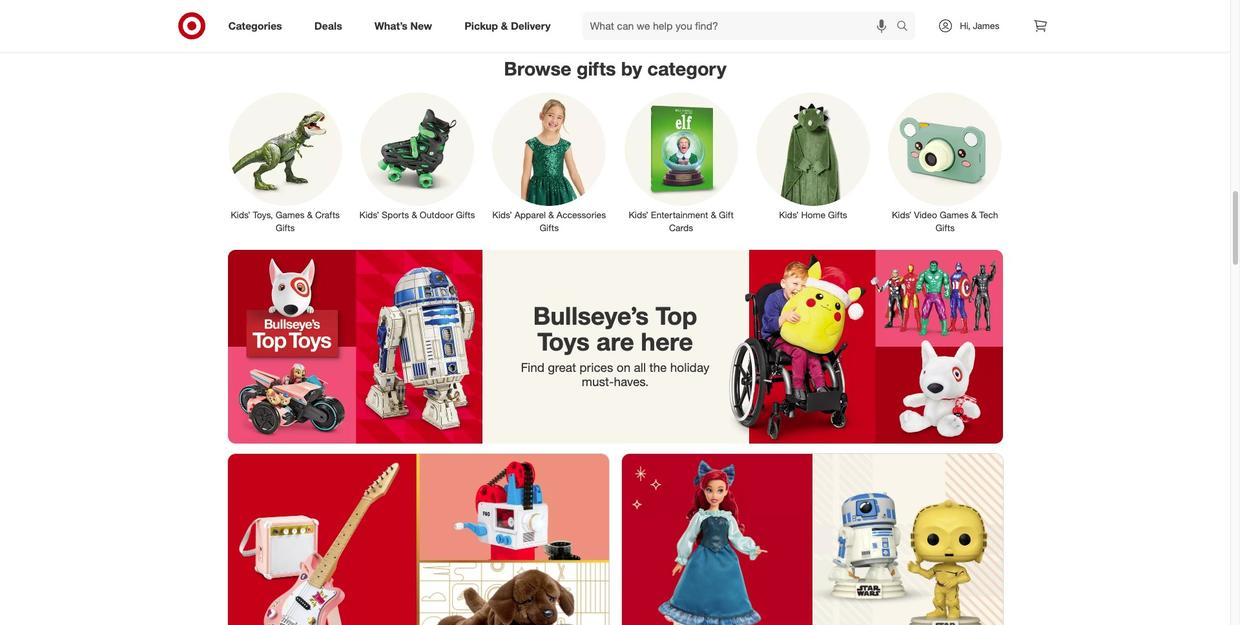 Task type: vqa. For each thing, say whether or not it's contained in the screenshot.
in
no



Task type: locate. For each thing, give the bounding box(es) containing it.
games for video
[[940, 209, 969, 220]]

sports
[[382, 209, 409, 220]]

kids' left toys,
[[231, 209, 250, 220]]

kids' home gifts link
[[747, 90, 879, 221]]

2 games from the left
[[940, 209, 969, 220]]

add to cart for 1st add to cart button from right
[[980, 18, 1021, 28]]

3 add to cart from the left
[[852, 18, 894, 28]]

the
[[649, 360, 667, 374]]

& inside kids' apparel & accessories gifts
[[548, 209, 554, 220]]

kids' inside kids' toys, games & crafts gifts
[[231, 209, 250, 220]]

games
[[276, 209, 304, 220], [940, 209, 969, 220]]

kids' for kids' sports & outdoor gifts
[[360, 209, 379, 220]]

gifts
[[456, 209, 475, 220], [828, 209, 847, 220], [276, 222, 295, 233], [540, 222, 559, 233], [936, 222, 955, 233]]

1 horizontal spatial games
[[940, 209, 969, 220]]

toys,
[[253, 209, 273, 220]]

1 kids' from the left
[[231, 209, 250, 220]]

3 kids' from the left
[[492, 209, 512, 220]]

kids' left apparel
[[492, 209, 512, 220]]

kids' toys, games & crafts gifts
[[231, 209, 340, 233]]

cart
[[497, 18, 512, 28], [624, 18, 640, 28], [879, 18, 894, 28], [1006, 18, 1021, 28]]

are
[[596, 327, 634, 356]]

categories link
[[217, 12, 298, 40]]

4 cart from the left
[[1006, 18, 1021, 28]]

add left search
[[852, 18, 867, 28]]

kids' left sports
[[360, 209, 379, 220]]

bullseye's top toys are here find great prices on all the holiday must-haves.
[[521, 301, 709, 389]]

& left gift
[[711, 209, 716, 220]]

to
[[488, 18, 495, 28], [615, 18, 622, 28], [869, 18, 877, 28], [997, 18, 1004, 28]]

deals link
[[303, 12, 358, 40]]

must-
[[582, 374, 614, 389]]

kids'
[[231, 209, 250, 220], [360, 209, 379, 220], [492, 209, 512, 220], [629, 209, 648, 220], [779, 209, 799, 220], [892, 209, 912, 220]]

hi,
[[960, 20, 970, 31]]

outdoor
[[420, 209, 453, 220]]

kids' left video
[[892, 209, 912, 220]]

games inside kids' toys, games & crafts gifts
[[276, 209, 304, 220]]

add to cart button
[[440, 13, 544, 34], [567, 13, 671, 34], [821, 13, 925, 34], [949, 13, 1052, 34]]

to left search
[[869, 18, 877, 28]]

gifts inside kids' apparel & accessories gifts
[[540, 222, 559, 233]]

0 horizontal spatial games
[[276, 209, 304, 220]]

6 kids' from the left
[[892, 209, 912, 220]]

category
[[647, 57, 726, 80]]

add to cart for third add to cart button from right
[[598, 18, 640, 28]]

5 kids' from the left
[[779, 209, 799, 220]]

1 add to cart button from the left
[[440, 13, 544, 34]]

3 add from the left
[[852, 18, 867, 28]]

all
[[634, 360, 646, 374]]

kids' for kids' apparel & accessories gifts
[[492, 209, 512, 220]]

kids' inside "kids' video games & tech gifts"
[[892, 209, 912, 220]]

kids' sports & outdoor gifts
[[360, 209, 475, 220]]

search
[[891, 20, 922, 33]]

kids' left home
[[779, 209, 799, 220]]

1 add to cart from the left
[[471, 18, 512, 28]]

games inside "kids' video games & tech gifts"
[[940, 209, 969, 220]]

to up browse gifts by category
[[615, 18, 622, 28]]

2 kids' from the left
[[360, 209, 379, 220]]

& right apparel
[[548, 209, 554, 220]]

toys
[[537, 327, 590, 356]]

accessories
[[557, 209, 606, 220]]

4 kids' from the left
[[629, 209, 648, 220]]

add to cart
[[471, 18, 512, 28], [598, 18, 640, 28], [852, 18, 894, 28], [980, 18, 1021, 28]]

holiday
[[670, 360, 709, 374]]

by
[[621, 57, 642, 80]]

kids' inside kids' apparel & accessories gifts
[[492, 209, 512, 220]]

add right hi,
[[980, 18, 994, 28]]

gift
[[719, 209, 734, 220]]

3 to from the left
[[869, 18, 877, 28]]

video
[[914, 209, 937, 220]]

2 add to cart button from the left
[[567, 13, 671, 34]]

add up gifts at top left
[[598, 18, 613, 28]]

kids' inside kids' entertainment & gift cards
[[629, 209, 648, 220]]

to for third add to cart button from right
[[615, 18, 622, 28]]

browse gifts by category
[[504, 57, 726, 80]]

2 add to cart from the left
[[598, 18, 640, 28]]

to left delivery
[[488, 18, 495, 28]]

disney 100 retro reimagined only at target image
[[622, 454, 1003, 625]]

delivery
[[511, 19, 551, 32]]

kids' for kids' entertainment & gift cards
[[629, 209, 648, 220]]

& left tech
[[971, 209, 977, 220]]

games right toys,
[[276, 209, 304, 220]]

4 add to cart button from the left
[[949, 13, 1052, 34]]

2 add from the left
[[598, 18, 613, 28]]

1 to from the left
[[488, 18, 495, 28]]

4 add to cart from the left
[[980, 18, 1021, 28]]

4 add from the left
[[980, 18, 994, 28]]

to right hi,
[[997, 18, 1004, 28]]

cards
[[669, 222, 693, 233]]

&
[[501, 19, 508, 32], [307, 209, 313, 220], [412, 209, 417, 220], [548, 209, 554, 220], [711, 209, 716, 220], [971, 209, 977, 220]]

games right video
[[940, 209, 969, 220]]

1 games from the left
[[276, 209, 304, 220]]

carousel region
[[228, 0, 1060, 47]]

kids' toys, games & crafts gifts link
[[219, 90, 351, 234]]

here
[[641, 327, 693, 356]]

2 to from the left
[[615, 18, 622, 28]]

kids' left entertainment
[[629, 209, 648, 220]]

gifts inside kids' toys, games & crafts gifts
[[276, 222, 295, 233]]

crafts
[[315, 209, 340, 220]]

add left delivery
[[471, 18, 485, 28]]

4 to from the left
[[997, 18, 1004, 28]]

apparel
[[515, 209, 546, 220]]

add
[[471, 18, 485, 28], [598, 18, 613, 28], [852, 18, 867, 28], [980, 18, 994, 28]]

search button
[[891, 12, 922, 43]]

1 add from the left
[[471, 18, 485, 28]]

3 cart from the left
[[879, 18, 894, 28]]

prices
[[580, 360, 613, 374]]

kids' entertainment & gift cards
[[629, 209, 734, 233]]

& left crafts
[[307, 209, 313, 220]]

pickup & delivery link
[[454, 12, 567, 40]]



Task type: describe. For each thing, give the bounding box(es) containing it.
kids' for kids' video games & tech gifts
[[892, 209, 912, 220]]

pickup
[[465, 19, 498, 32]]

categories
[[228, 19, 282, 32]]

kids' entertainment & gift cards link
[[615, 90, 747, 234]]

home
[[801, 209, 826, 220]]

tech
[[979, 209, 998, 220]]

add for 1st add to cart button
[[471, 18, 485, 28]]

haves.
[[614, 374, 649, 389]]

games for toys,
[[276, 209, 304, 220]]

top
[[656, 301, 697, 331]]

& inside kids' entertainment & gift cards
[[711, 209, 716, 220]]

on
[[617, 360, 631, 374]]

add for third add to cart button from right
[[598, 18, 613, 28]]

to for 1st add to cart button
[[488, 18, 495, 28]]

browse
[[504, 57, 571, 80]]

3 add to cart button from the left
[[821, 13, 925, 34]]

add to cart for 3rd add to cart button
[[852, 18, 894, 28]]

add to cart for 1st add to cart button
[[471, 18, 512, 28]]

to for 3rd add to cart button
[[869, 18, 877, 28]]

2 cart from the left
[[624, 18, 640, 28]]

what's
[[374, 19, 408, 32]]

gifts inside "kids' video games & tech gifts"
[[936, 222, 955, 233]]

add for 1st add to cart button from right
[[980, 18, 994, 28]]

what's new
[[374, 19, 432, 32]]

& right sports
[[412, 209, 417, 220]]

pickup & delivery
[[465, 19, 551, 32]]

bullseye's
[[533, 301, 649, 331]]

what's new link
[[363, 12, 448, 40]]

james
[[973, 20, 1000, 31]]

hi, james
[[960, 20, 1000, 31]]

& inside kids' toys, games & crafts gifts
[[307, 209, 313, 220]]

entertainment
[[651, 209, 708, 220]]

& right pickup
[[501, 19, 508, 32]]

kids' video games & tech gifts
[[892, 209, 998, 233]]

great
[[548, 360, 576, 374]]

deals
[[314, 19, 342, 32]]

find
[[521, 360, 545, 374]]

to for 1st add to cart button from right
[[997, 18, 1004, 28]]

1 cart from the left
[[497, 18, 512, 28]]

new
[[410, 19, 432, 32]]

kids' for kids' toys, games & crafts gifts
[[231, 209, 250, 220]]

kids' sports & outdoor gifts link
[[351, 90, 483, 221]]

& inside "kids' video games & tech gifts"
[[971, 209, 977, 220]]

What can we help you find? suggestions appear below search field
[[582, 12, 900, 40]]

kids' for kids' home gifts
[[779, 209, 799, 220]]

kids' home gifts
[[779, 209, 847, 220]]

kids' video games & tech gifts link
[[879, 90, 1011, 234]]

add for 3rd add to cart button
[[852, 18, 867, 28]]

gifts
[[577, 57, 616, 80]]

kids' apparel & accessories gifts link
[[483, 90, 615, 234]]

kids' apparel & accessories gifts
[[492, 209, 606, 233]]



